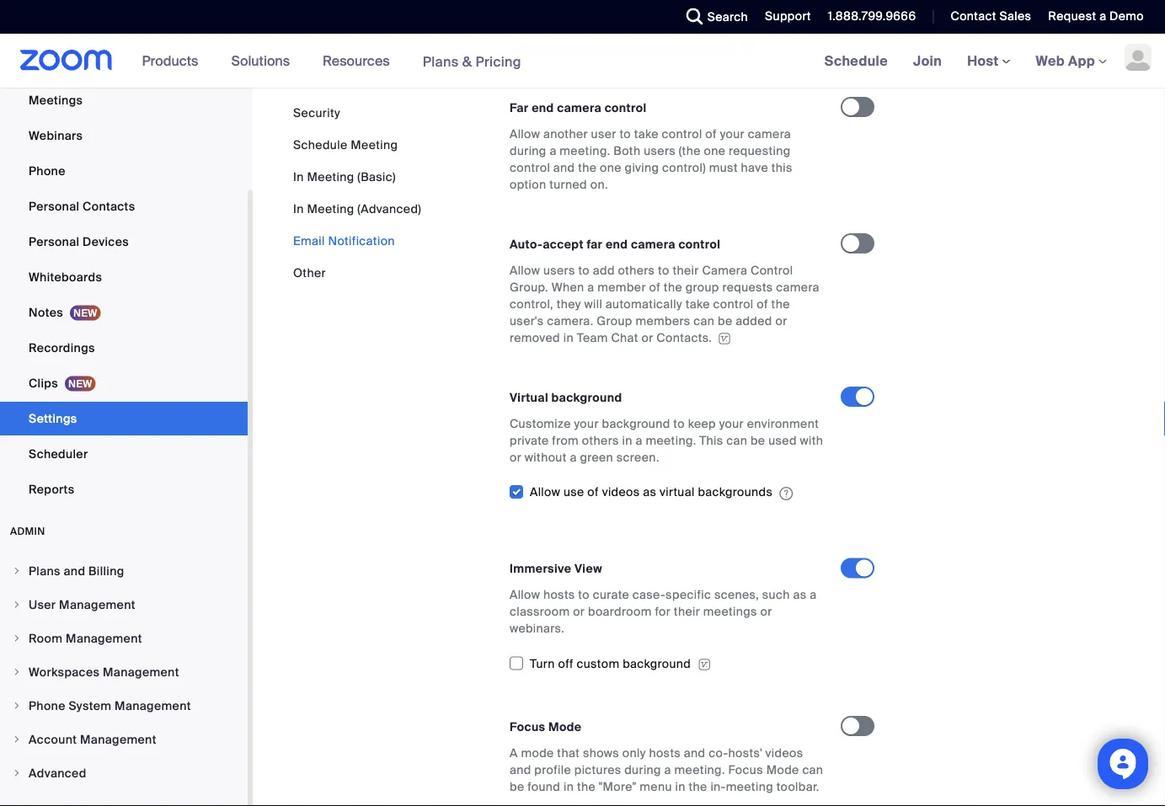 Task type: locate. For each thing, give the bounding box(es) containing it.
be inside customize your background to keep your environment private from others in a meeting. this can be used with or without a green screen.
[[751, 433, 765, 448]]

interpreters down into
[[734, 23, 801, 39]]

account management
[[29, 732, 156, 747]]

0 vertical spatial videos
[[602, 484, 640, 500]]

co-
[[709, 745, 728, 761]]

webinars
[[29, 128, 83, 143]]

1 vertical spatial users
[[543, 262, 575, 278]]

right image
[[12, 566, 22, 576], [12, 600, 22, 610], [12, 701, 22, 711], [12, 735, 22, 745]]

host inside meetings navigation
[[967, 52, 1002, 70]]

right image left "account"
[[12, 735, 22, 745]]

focus mode
[[510, 719, 582, 735]]

other link
[[293, 265, 326, 281]]

2 vertical spatial during
[[624, 762, 661, 777]]

meetings navigation
[[812, 34, 1165, 89]]

0 horizontal spatial users
[[543, 262, 575, 278]]

of right use
[[587, 484, 599, 500]]

users up the giving
[[644, 143, 676, 158]]

schedule for schedule
[[825, 52, 888, 70]]

take up both
[[634, 126, 659, 141]]

plans inside menu item
[[29, 563, 60, 579]]

a mode that shows only hosts and co-hosts' videos and profile pictures during a meeting. focus mode can be found in the "more" menu in the in-meeting toolbar.
[[510, 745, 823, 794]]

0 vertical spatial hosts
[[543, 587, 575, 603]]

custom
[[577, 656, 620, 671]]

language up into
[[743, 0, 796, 5]]

0 vertical spatial language
[[743, 0, 796, 5]]

1.888.799.9666 button up join
[[815, 0, 920, 34]]

focus up "mode"
[[510, 719, 545, 735]]

their inside allow hosts to curate case-specific scenes, such as a classroom or boardroom for their meetings or webinars.
[[674, 604, 700, 620]]

1 vertical spatial hosts
[[649, 745, 681, 761]]

1 horizontal spatial end
[[606, 236, 628, 252]]

2 vertical spatial be
[[510, 779, 524, 794]]

1 vertical spatial schedule
[[293, 137, 347, 152]]

right image inside workspaces management menu item
[[12, 667, 22, 677]]

interpreters
[[510, 6, 577, 22], [734, 23, 801, 39]]

allow inside allow another user to take control of your camera during a meeting. both users (the one requesting control and the one giving control) must have this option turned on.
[[510, 126, 540, 141]]

to up automatically
[[658, 262, 670, 278]]

a down from
[[570, 449, 577, 465]]

right image for account management
[[12, 735, 22, 745]]

host down interpret on the right of the page
[[638, 23, 665, 39]]

camera inside allow another user to take control of your camera during a meeting. both users (the one requesting control and the one giving control) must have this option turned on.
[[748, 126, 791, 141]]

be inside a mode that shows only hosts and co-hosts' videos and profile pictures during a meeting. focus mode can be found in the "more" menu in the in-meeting toolbar.
[[510, 779, 524, 794]]

2 phone from the top
[[29, 698, 65, 714]]

requests
[[722, 279, 773, 295]]

take inside allow another user to take control of your camera during a meeting. both users (the one requesting control and the one giving control) must have this option turned on.
[[634, 126, 659, 141]]

a down another
[[550, 143, 557, 158]]

1 vertical spatial be
[[751, 433, 765, 448]]

a
[[1100, 8, 1106, 24], [550, 143, 557, 158], [587, 279, 594, 295], [636, 433, 643, 448], [570, 449, 577, 465], [810, 587, 817, 603], [664, 762, 671, 777]]

to up who
[[572, 0, 583, 5]]

added
[[736, 313, 772, 328]]

0 horizontal spatial take
[[634, 126, 659, 141]]

0 vertical spatial take
[[634, 126, 659, 141]]

0 horizontal spatial hosts
[[543, 587, 575, 603]]

0 vertical spatial host
[[638, 23, 665, 39]]

0 horizontal spatial mode
[[548, 719, 582, 735]]

to left keep
[[673, 416, 685, 431]]

in up scheduling
[[566, 23, 576, 39]]

environment
[[747, 416, 819, 431]]

0 horizontal spatial be
[[510, 779, 524, 794]]

meeting for (advanced)
[[307, 201, 354, 217]]

mode up toolbar.
[[766, 762, 799, 777]]

case-
[[633, 587, 666, 603]]

schedule inside meetings navigation
[[825, 52, 888, 70]]

1.888.799.9666 button
[[815, 0, 920, 34], [828, 8, 916, 24]]

can up toolbar.
[[802, 762, 823, 777]]

phone inside menu item
[[29, 698, 65, 714]]

1 vertical spatial their
[[674, 604, 700, 620]]

2 vertical spatial meeting
[[307, 201, 354, 217]]

1 vertical spatial others
[[582, 433, 619, 448]]

1 vertical spatial as
[[643, 484, 657, 500]]

and left billing
[[64, 563, 85, 579]]

schedule meeting
[[293, 137, 398, 152]]

0 horizontal spatial host
[[638, 23, 665, 39]]

focus inside a mode that shows only hosts and co-hosts' videos and profile pictures during a meeting. focus mode can be found in the "more" menu in the in-meeting toolbar.
[[728, 762, 763, 777]]

one left the search
[[684, 6, 705, 22]]

plans up user
[[29, 563, 60, 579]]

in down schedule meeting link
[[293, 169, 304, 184]]

0 horizontal spatial as
[[643, 484, 657, 500]]

2 vertical spatial right image
[[12, 768, 22, 778]]

of up the must
[[705, 126, 717, 141]]

in down the profile
[[564, 779, 574, 794]]

phone inside personal menu menu
[[29, 163, 65, 179]]

or inside customize your background to keep your environment private from others in a meeting. this can be used with or without a green screen.
[[510, 449, 522, 465]]

be left used
[[751, 433, 765, 448]]

mode inside a mode that shows only hosts and co-hosts' videos and profile pictures during a meeting. focus mode can be found in the "more" menu in the in-meeting toolbar.
[[766, 762, 799, 777]]

a inside a mode that shows only hosts and co-hosts' videos and profile pictures during a meeting. focus mode can be found in the "more" menu in the in-meeting toolbar.
[[664, 762, 671, 777]]

of up added
[[757, 296, 768, 312]]

0 vertical spatial focus
[[510, 719, 545, 735]]

3 right image from the top
[[12, 701, 22, 711]]

the inside allow host to assign participants as sign language interpreters who can interpret one language into sign language in real-time. host can assign interpreters when scheduling or during the meeting.
[[665, 40, 683, 56]]

0 horizontal spatial end
[[532, 100, 554, 115]]

1 vertical spatial meeting
[[307, 169, 354, 184]]

resources button
[[323, 34, 397, 88]]

as up the search
[[699, 0, 713, 5]]

0 vertical spatial end
[[532, 100, 554, 115]]

others
[[618, 262, 655, 278], [582, 433, 619, 448]]

user
[[29, 597, 56, 612]]

management for workspaces management
[[103, 664, 179, 680]]

0 vertical spatial in
[[293, 169, 304, 184]]

management for user management
[[59, 597, 135, 612]]

scenes,
[[714, 587, 759, 603]]

be left found
[[510, 779, 524, 794]]

0 vertical spatial be
[[718, 313, 733, 328]]

and up turned
[[553, 160, 575, 175]]

background up screen.
[[602, 416, 670, 431]]

0 vertical spatial users
[[644, 143, 676, 158]]

resources
[[323, 52, 390, 70]]

products
[[142, 52, 198, 70]]

host
[[638, 23, 665, 39], [967, 52, 1002, 70]]

with
[[800, 433, 823, 448]]

management inside "menu item"
[[66, 631, 142, 646]]

0 vertical spatial interpreters
[[510, 6, 577, 22]]

1 vertical spatial sign
[[790, 6, 814, 22]]

hosts up classroom
[[543, 587, 575, 603]]

recordings
[[29, 340, 95, 356]]

as right such in the right of the page
[[793, 587, 807, 603]]

2 vertical spatial background
[[623, 656, 691, 671]]

or down time.
[[610, 40, 621, 56]]

keep
[[688, 416, 716, 431]]

both
[[614, 143, 641, 158]]

in
[[293, 169, 304, 184], [293, 201, 304, 217]]

1 vertical spatial personal
[[29, 234, 79, 249]]

1 vertical spatial plans
[[29, 563, 60, 579]]

auto-accept far end camera control
[[510, 236, 721, 252]]

camera up requesting
[[748, 126, 791, 141]]

0 vertical spatial their
[[673, 262, 699, 278]]

the down interpret on the right of the page
[[665, 40, 683, 56]]

or
[[610, 40, 621, 56], [775, 313, 787, 328], [642, 330, 653, 345], [510, 449, 522, 465], [573, 604, 585, 620], [760, 604, 772, 620]]

workspaces
[[29, 664, 100, 680]]

menu bar
[[293, 104, 421, 281]]

plans left &
[[423, 52, 459, 70]]

0 vertical spatial during
[[625, 40, 661, 56]]

meeting. inside a mode that shows only hosts and co-hosts' videos and profile pictures during a meeting. focus mode can be found in the "more" menu in the in-meeting toolbar.
[[674, 762, 725, 777]]

allow inside allow users to add others to their camera control group. when a member of the group requests camera control, they will automatically take control of the user's camera. group members can be added or removed in team chat or contacts.
[[510, 262, 540, 278]]

and inside menu item
[[64, 563, 85, 579]]

one
[[684, 6, 705, 22], [704, 143, 726, 158], [600, 160, 622, 175]]

hosts inside a mode that shows only hosts and co-hosts' videos and profile pictures during a meeting. focus mode can be found in the "more" menu in the in-meeting toolbar.
[[649, 745, 681, 761]]

mode up that
[[548, 719, 582, 735]]

personal contacts
[[29, 198, 135, 214]]

camera down control
[[776, 279, 819, 295]]

management inside menu item
[[59, 597, 135, 612]]

1 horizontal spatial users
[[644, 143, 676, 158]]

system
[[69, 698, 112, 714]]

0 vertical spatial phone
[[29, 163, 65, 179]]

interpreters down host
[[510, 6, 577, 22]]

1 vertical spatial take
[[685, 296, 710, 312]]

that
[[557, 745, 580, 761]]

in
[[566, 23, 576, 39], [563, 330, 574, 345], [622, 433, 632, 448], [564, 779, 574, 794], [675, 779, 686, 794]]

devices
[[83, 234, 129, 249]]

allow inside allow host to assign participants as sign language interpreters who can interpret one language into sign language in real-time. host can assign interpreters when scheduling or during the meeting.
[[510, 0, 540, 5]]

camera up member
[[631, 236, 676, 252]]

right image inside account management menu item
[[12, 735, 22, 745]]

allow up classroom
[[510, 587, 540, 603]]

1 vertical spatial videos
[[765, 745, 803, 761]]

1 vertical spatial phone
[[29, 698, 65, 714]]

for
[[655, 604, 671, 620]]

right image left 'room'
[[12, 634, 22, 644]]

to inside allow hosts to curate case-specific scenes, such as a classroom or boardroom for their meetings or webinars.
[[578, 587, 590, 603]]

meeting down schedule meeting link
[[307, 169, 354, 184]]

phone up "account"
[[29, 698, 65, 714]]

1 vertical spatial during
[[510, 143, 546, 158]]

management down room management "menu item"
[[103, 664, 179, 680]]

right image inside plans and billing menu item
[[12, 566, 22, 576]]

0 horizontal spatial plans
[[29, 563, 60, 579]]

security
[[293, 105, 340, 120]]

phone for phone
[[29, 163, 65, 179]]

1 horizontal spatial mode
[[766, 762, 799, 777]]

menu bar containing security
[[293, 104, 421, 281]]

1 horizontal spatial be
[[718, 313, 733, 328]]

in meeting (basic) link
[[293, 169, 396, 184]]

plans inside product information navigation
[[423, 52, 459, 70]]

1 horizontal spatial focus
[[728, 762, 763, 777]]

meeting up email notification
[[307, 201, 354, 217]]

to inside allow another user to take control of your camera during a meeting. both users (the one requesting control and the one giving control) must have this option turned on.
[[620, 126, 631, 141]]

1 personal from the top
[[29, 198, 79, 214]]

or right classroom
[[573, 604, 585, 620]]

view
[[575, 561, 602, 577]]

a right such in the right of the page
[[810, 587, 817, 603]]

1 horizontal spatial take
[[685, 296, 710, 312]]

when
[[510, 40, 540, 56]]

control
[[605, 100, 647, 115], [662, 126, 702, 141], [510, 160, 550, 175], [679, 236, 721, 252], [713, 296, 754, 312]]

as left virtual
[[643, 484, 657, 500]]

0 vertical spatial right image
[[12, 634, 22, 644]]

room management
[[29, 631, 142, 646]]

language left into
[[709, 6, 762, 22]]

0 vertical spatial personal
[[29, 198, 79, 214]]

search
[[707, 9, 748, 24]]

banner containing products
[[0, 34, 1165, 89]]

2 vertical spatial as
[[793, 587, 807, 603]]

2 horizontal spatial be
[[751, 433, 765, 448]]

workspaces management menu item
[[0, 656, 248, 688]]

1 in from the top
[[293, 169, 304, 184]]

support version for auto-accept far end camera control image
[[716, 332, 733, 344]]

in inside allow users to add others to their camera control group. when a member of the group requests camera control, they will automatically take control of the user's camera. group members can be added or removed in team chat or contacts.
[[563, 330, 574, 345]]

can up time.
[[607, 6, 628, 22]]

or right added
[[775, 313, 787, 328]]

must
[[709, 160, 738, 175]]

1 horizontal spatial hosts
[[649, 745, 681, 761]]

right image left workspaces
[[12, 667, 22, 677]]

meeting. inside allow host to assign participants as sign language interpreters who can interpret one language into sign language in real-time. host can assign interpreters when scheduling or during the meeting.
[[686, 40, 737, 56]]

in right menu
[[675, 779, 686, 794]]

room management menu item
[[0, 623, 248, 655]]

meeting. down keep
[[646, 433, 696, 448]]

in meeting (basic)
[[293, 169, 396, 184]]

in down camera.
[[563, 330, 574, 345]]

meeting. up in-
[[674, 762, 725, 777]]

sales
[[1000, 8, 1031, 24]]

1 horizontal spatial plans
[[423, 52, 459, 70]]

hosts
[[543, 587, 575, 603], [649, 745, 681, 761]]

during down time.
[[625, 40, 661, 56]]

to up both
[[620, 126, 631, 141]]

your inside allow another user to take control of your camera during a meeting. both users (the one requesting control and the one giving control) must have this option turned on.
[[720, 126, 745, 141]]

screen.
[[617, 449, 659, 465]]

phone down webinars
[[29, 163, 65, 179]]

1 horizontal spatial interpreters
[[734, 23, 801, 39]]

1 vertical spatial end
[[606, 236, 628, 252]]

specific
[[666, 587, 711, 603]]

users inside allow another user to take control of your camera during a meeting. both users (the one requesting control and the one giving control) must have this option turned on.
[[644, 143, 676, 158]]

2 right image from the top
[[12, 600, 22, 610]]

contact sales link
[[938, 0, 1036, 34], [951, 8, 1031, 24]]

1 horizontal spatial host
[[967, 52, 1002, 70]]

their up group
[[673, 262, 699, 278]]

2 personal from the top
[[29, 234, 79, 249]]

found
[[528, 779, 560, 794]]

1 vertical spatial assign
[[693, 23, 730, 39]]

1 horizontal spatial sign
[[790, 6, 814, 22]]

1 horizontal spatial schedule
[[825, 52, 888, 70]]

scheduler link
[[0, 437, 248, 471]]

request a demo link
[[1036, 0, 1165, 34], [1048, 8, 1144, 24]]

0 vertical spatial schedule
[[825, 52, 888, 70]]

0 vertical spatial others
[[618, 262, 655, 278]]

right image inside room management "menu item"
[[12, 634, 22, 644]]

allow left host
[[510, 0, 540, 5]]

hosts'
[[728, 745, 762, 761]]

others inside allow users to add others to their camera control group. when a member of the group requests camera control, they will automatically take control of the user's camera. group members can be added or removed in team chat or contacts.
[[618, 262, 655, 278]]

language
[[743, 0, 796, 5], [709, 6, 762, 22], [510, 23, 563, 39]]

backgrounds
[[698, 484, 773, 500]]

right image
[[12, 634, 22, 644], [12, 667, 22, 677], [12, 768, 22, 778]]

email notification
[[293, 233, 395, 249]]

security link
[[293, 105, 340, 120]]

1 right image from the top
[[12, 566, 22, 576]]

0 vertical spatial plans
[[423, 52, 459, 70]]

1 horizontal spatial as
[[699, 0, 713, 5]]

assign down participants
[[693, 23, 730, 39]]

0 vertical spatial assign
[[586, 0, 624, 5]]

be
[[718, 313, 733, 328], [751, 433, 765, 448], [510, 779, 524, 794]]

focus
[[510, 719, 545, 735], [728, 762, 763, 777]]

can down interpret on the right of the page
[[668, 23, 690, 39]]

right image left advanced
[[12, 768, 22, 778]]

take down group
[[685, 296, 710, 312]]

can inside customize your background to keep your environment private from others in a meeting. this can be used with or without a green screen.
[[726, 433, 747, 448]]

right image inside user management menu item
[[12, 600, 22, 610]]

interpret
[[631, 6, 681, 22]]

plans for plans and billing
[[29, 563, 60, 579]]

web
[[1036, 52, 1065, 70]]

phone
[[29, 163, 65, 179], [29, 698, 65, 714]]

your up requesting
[[720, 126, 745, 141]]

during up option
[[510, 143, 546, 158]]

1 vertical spatial mode
[[766, 762, 799, 777]]

advanced menu item
[[0, 757, 248, 789]]

curate
[[593, 587, 629, 603]]

end
[[532, 100, 554, 115], [606, 236, 628, 252]]

1 vertical spatial background
[[602, 416, 670, 431]]

0 vertical spatial as
[[699, 0, 713, 5]]

2 right image from the top
[[12, 667, 22, 677]]

1 horizontal spatial assign
[[693, 23, 730, 39]]

the inside allow another user to take control of your camera during a meeting. both users (the one requesting control and the one giving control) must have this option turned on.
[[578, 160, 597, 175]]

removed
[[510, 330, 560, 345]]

background up from
[[551, 390, 622, 405]]

assign
[[586, 0, 624, 5], [693, 23, 730, 39]]

0 vertical spatial sign
[[716, 0, 740, 5]]

right image inside "phone system management" menu item
[[12, 701, 22, 711]]

hosts right only
[[649, 745, 681, 761]]

or down private
[[510, 449, 522, 465]]

videos up toolbar.
[[765, 745, 803, 761]]

allow hosts to curate case-specific scenes, such as a classroom or boardroom for their meetings or webinars.
[[510, 587, 817, 636]]

right image inside the 'advanced' menu item
[[12, 768, 22, 778]]

1 vertical spatial right image
[[12, 667, 22, 677]]

1 vertical spatial focus
[[728, 762, 763, 777]]

meeting. down user
[[560, 143, 610, 158]]

allow use of videos as virtual backgrounds
[[530, 484, 773, 500]]

in inside customize your background to keep your environment private from others in a meeting. this can be used with or without a green screen.
[[622, 433, 632, 448]]

meetings
[[703, 604, 757, 620]]

right image for plans and billing
[[12, 566, 22, 576]]

schedule down security link
[[293, 137, 347, 152]]

immersive
[[510, 561, 572, 577]]

0 horizontal spatial videos
[[602, 484, 640, 500]]

banner
[[0, 34, 1165, 89]]

allow inside allow hosts to curate case-specific scenes, such as a classroom or boardroom for their meetings or webinars.
[[510, 587, 540, 603]]

"more"
[[599, 779, 637, 794]]

end right far at left top
[[532, 100, 554, 115]]

allow down far at left top
[[510, 126, 540, 141]]

0 vertical spatial one
[[684, 6, 705, 22]]

giving
[[625, 160, 659, 175]]

be up the support version for auto-accept far end camera control icon
[[718, 313, 733, 328]]

others up member
[[618, 262, 655, 278]]

1 vertical spatial in
[[293, 201, 304, 217]]

one up on.
[[600, 160, 622, 175]]

turned
[[549, 176, 587, 192]]

0 horizontal spatial schedule
[[293, 137, 347, 152]]

turn off custom background
[[530, 656, 691, 671]]

1 horizontal spatial videos
[[765, 745, 803, 761]]

one up the must
[[704, 143, 726, 158]]

3 right image from the top
[[12, 768, 22, 778]]

your up the this
[[719, 416, 744, 431]]

personal up whiteboards
[[29, 234, 79, 249]]

personal up the personal devices
[[29, 198, 79, 214]]

control down requests
[[713, 296, 754, 312]]

end right the far
[[606, 236, 628, 252]]

2 in from the top
[[293, 201, 304, 217]]

control up option
[[510, 160, 550, 175]]

a up will at the right
[[587, 279, 594, 295]]

your up from
[[574, 416, 599, 431]]

2 horizontal spatial as
[[793, 587, 807, 603]]

1 phone from the top
[[29, 163, 65, 179]]

in for in meeting (basic)
[[293, 169, 304, 184]]

0 horizontal spatial interpreters
[[510, 6, 577, 22]]

1 right image from the top
[[12, 634, 22, 644]]

their down specific
[[674, 604, 700, 620]]

a inside allow hosts to curate case-specific scenes, such as a classroom or boardroom for their meetings or webinars.
[[810, 587, 817, 603]]

phone system management menu item
[[0, 690, 248, 722]]

sign up the search
[[716, 0, 740, 5]]

during inside allow another user to take control of your camera during a meeting. both users (the one requesting control and the one giving control) must have this option turned on.
[[510, 143, 546, 158]]

during inside allow host to assign participants as sign language interpreters who can interpret one language into sign language in real-time. host can assign interpreters when scheduling or during the meeting.
[[625, 40, 661, 56]]

4 right image from the top
[[12, 735, 22, 745]]

1 vertical spatial host
[[967, 52, 1002, 70]]

allow up group.
[[510, 262, 540, 278]]



Task type: describe. For each thing, give the bounding box(es) containing it.
personal devices link
[[0, 225, 248, 259]]

0 horizontal spatial focus
[[510, 719, 545, 735]]

right image for user management
[[12, 600, 22, 610]]

demo
[[1110, 8, 1144, 24]]

plans and billing menu item
[[0, 555, 248, 587]]

1 vertical spatial language
[[709, 6, 762, 22]]

schedule meeting link
[[293, 137, 398, 152]]

without
[[525, 449, 567, 465]]

automatically
[[606, 296, 682, 312]]

pictures
[[574, 762, 621, 777]]

personal for personal contacts
[[29, 198, 79, 214]]

in meeting (advanced)
[[293, 201, 421, 217]]

(advanced)
[[357, 201, 421, 217]]

host inside allow host to assign participants as sign language interpreters who can interpret one language into sign language in real-time. host can assign interpreters when scheduling or during the meeting.
[[638, 23, 665, 39]]

they
[[557, 296, 581, 312]]

user management menu item
[[0, 589, 248, 621]]

can inside allow users to add others to their camera control group. when a member of the group requests camera control, they will automatically take control of the user's camera. group members can be added or removed in team chat or contacts.
[[694, 313, 715, 328]]

during inside a mode that shows only hosts and co-hosts' videos and profile pictures during a meeting. focus mode can be found in the "more" menu in the in-meeting toolbar.
[[624, 762, 661, 777]]

the up added
[[771, 296, 790, 312]]

green
[[580, 449, 613, 465]]

0 horizontal spatial assign
[[586, 0, 624, 5]]

can inside a mode that shows only hosts and co-hosts' videos and profile pictures during a meeting. focus mode can be found in the "more" menu in the in-meeting toolbar.
[[802, 762, 823, 777]]

1 vertical spatial interpreters
[[734, 23, 801, 39]]

reports link
[[0, 473, 248, 506]]

of inside allow another user to take control of your camera during a meeting. both users (the one requesting control and the one giving control) must have this option turned on.
[[705, 126, 717, 141]]

workspaces management
[[29, 664, 179, 680]]

boardroom
[[588, 604, 652, 620]]

email notification link
[[293, 233, 395, 249]]

0 horizontal spatial sign
[[716, 0, 740, 5]]

profile picture image
[[1125, 44, 1152, 71]]

others inside customize your background to keep your environment private from others in a meeting. this can be used with or without a green screen.
[[582, 433, 619, 448]]

personal menu menu
[[0, 13, 248, 508]]

1.888.799.9666 button up the "schedule" link in the right top of the page
[[828, 8, 916, 24]]

a up screen.
[[636, 433, 643, 448]]

such
[[762, 587, 790, 603]]

and inside allow another user to take control of your camera during a meeting. both users (the one requesting control and the one giving control) must have this option turned on.
[[553, 160, 575, 175]]

1 vertical spatial one
[[704, 143, 726, 158]]

use
[[564, 484, 584, 500]]

this
[[771, 160, 793, 175]]

solutions button
[[231, 34, 297, 88]]

group.
[[510, 279, 548, 295]]

to left add in the right top of the page
[[578, 262, 590, 278]]

phone for phone system management
[[29, 698, 65, 714]]

meeting. inside allow another user to take control of your camera during a meeting. both users (the one requesting control and the one giving control) must have this option turned on.
[[560, 143, 610, 158]]

other
[[293, 265, 326, 281]]

contacts.
[[657, 330, 712, 345]]

one inside allow host to assign participants as sign language interpreters who can interpret one language into sign language in real-time. host can assign interpreters when scheduling or during the meeting.
[[684, 6, 705, 22]]

web app
[[1036, 52, 1095, 70]]

request
[[1048, 8, 1096, 24]]

&
[[462, 52, 472, 70]]

meetings
[[29, 92, 83, 108]]

chat
[[611, 330, 638, 345]]

admin menu menu
[[0, 555, 248, 791]]

or down such in the right of the page
[[760, 604, 772, 620]]

private
[[510, 433, 549, 448]]

settings link
[[0, 402, 248, 436]]

notification
[[328, 233, 395, 249]]

join
[[913, 52, 942, 70]]

or inside allow host to assign participants as sign language interpreters who can interpret one language into sign language in real-time. host can assign interpreters when scheduling or during the meeting.
[[610, 40, 621, 56]]

a
[[510, 745, 518, 761]]

clips
[[29, 375, 58, 391]]

0 vertical spatial background
[[551, 390, 622, 405]]

control up camera
[[679, 236, 721, 252]]

member
[[598, 279, 646, 295]]

support version for turn off custom background image
[[698, 657, 711, 672]]

personal for personal devices
[[29, 234, 79, 249]]

camera up another
[[557, 100, 602, 115]]

camera inside allow users to add others to their camera control group. when a member of the group requests camera control, they will automatically take control of the user's camera. group members can be added or removed in team chat or contacts.
[[776, 279, 819, 295]]

right image for phone system management
[[12, 701, 22, 711]]

learn more about allow use of videos as virtual backgrounds image
[[779, 486, 793, 501]]

far end camera control
[[510, 100, 647, 115]]

0 vertical spatial meeting
[[351, 137, 398, 152]]

the down pictures
[[577, 779, 596, 794]]

hosts inside allow hosts to curate case-specific scenes, such as a classroom or boardroom for their meetings or webinars.
[[543, 587, 575, 603]]

a left demo at top right
[[1100, 8, 1106, 24]]

to inside customize your background to keep your environment private from others in a meeting. this can be used with or without a green screen.
[[673, 416, 685, 431]]

control inside allow users to add others to their camera control group. when a member of the group requests camera control, they will automatically take control of the user's camera. group members can be added or removed in team chat or contacts.
[[713, 296, 754, 312]]

plans for plans & pricing
[[423, 52, 459, 70]]

to inside allow host to assign participants as sign language interpreters who can interpret one language into sign language in real-time. host can assign interpreters when scheduling or during the meeting.
[[572, 0, 583, 5]]

contacts
[[83, 198, 135, 214]]

in-
[[711, 779, 726, 794]]

shows
[[583, 745, 619, 761]]

control up user
[[605, 100, 647, 115]]

group
[[597, 313, 632, 328]]

join link
[[901, 34, 955, 88]]

requesting
[[729, 143, 791, 158]]

clips link
[[0, 366, 248, 400]]

reports
[[29, 481, 74, 497]]

customize your background to keep your environment private from others in a meeting. this can be used with or without a green screen.
[[510, 416, 823, 465]]

right image for room
[[12, 634, 22, 644]]

0 vertical spatial mode
[[548, 719, 582, 735]]

control)
[[662, 160, 706, 175]]

real-
[[580, 23, 606, 39]]

into
[[765, 6, 787, 22]]

control up (the
[[662, 126, 702, 141]]

allow for allow hosts to curate case-specific scenes, such as a classroom or boardroom for their meetings or webinars.
[[510, 587, 540, 603]]

personal devices
[[29, 234, 129, 249]]

room
[[29, 631, 63, 646]]

of up automatically
[[649, 279, 661, 295]]

allow for allow host to assign participants as sign language interpreters who can interpret one language into sign language in real-time. host can assign interpreters when scheduling or during the meeting.
[[510, 0, 540, 5]]

be inside allow users to add others to their camera control group. when a member of the group requests camera control, they will automatically take control of the user's camera. group members can be added or removed in team chat or contacts.
[[718, 313, 733, 328]]

meeting. inside customize your background to keep your environment private from others in a meeting. this can be used with or without a green screen.
[[646, 433, 696, 448]]

1.888.799.9666
[[828, 8, 916, 24]]

toolbar.
[[777, 779, 819, 794]]

allow for allow users to add others to their camera control group. when a member of the group requests camera control, they will automatically take control of the user's camera. group members can be added or removed in team chat or contacts.
[[510, 262, 540, 278]]

meeting for (basic)
[[307, 169, 354, 184]]

virtual
[[660, 484, 695, 500]]

accept
[[543, 236, 584, 252]]

background inside customize your background to keep your environment private from others in a meeting. this can be used with or without a green screen.
[[602, 416, 670, 431]]

management for account management
[[80, 732, 156, 747]]

a inside allow users to add others to their camera control group. when a member of the group requests camera control, they will automatically take control of the user's camera. group members can be added or removed in team chat or contacts.
[[587, 279, 594, 295]]

from
[[552, 433, 579, 448]]

auto-
[[510, 236, 543, 252]]

scheduler
[[29, 446, 88, 462]]

side navigation navigation
[[0, 13, 253, 806]]

user management
[[29, 597, 135, 612]]

personal contacts link
[[0, 190, 248, 223]]

as inside allow hosts to curate case-specific scenes, such as a classroom or boardroom for their meetings or webinars.
[[793, 587, 807, 603]]

user
[[591, 126, 616, 141]]

on.
[[590, 176, 608, 192]]

web app button
[[1036, 52, 1107, 70]]

the left in-
[[689, 779, 707, 794]]

camera.
[[547, 313, 594, 328]]

only
[[622, 745, 646, 761]]

their inside allow users to add others to their camera control group. when a member of the group requests camera control, they will automatically take control of the user's camera. group members can be added or removed in team chat or contacts.
[[673, 262, 699, 278]]

phone link
[[0, 154, 248, 188]]

whiteboards link
[[0, 260, 248, 294]]

who
[[580, 6, 604, 22]]

2 vertical spatial language
[[510, 23, 563, 39]]

this
[[699, 433, 723, 448]]

allow users to add others to their camera control group. when a member of the group requests camera control, they will automatically take control of the user's camera. group members can be added or removed in team chat or contacts. application
[[510, 262, 826, 346]]

settings
[[29, 411, 77, 426]]

far
[[510, 100, 529, 115]]

and left co-
[[684, 745, 706, 761]]

zoom logo image
[[20, 50, 113, 71]]

customize
[[510, 416, 571, 431]]

virtual
[[510, 390, 548, 405]]

the left group
[[664, 279, 682, 295]]

as inside allow host to assign participants as sign language interpreters who can interpret one language into sign language in real-time. host can assign interpreters when scheduling or during the meeting.
[[699, 0, 713, 5]]

allow for allow use of videos as virtual backgrounds
[[530, 484, 560, 500]]

users inside allow users to add others to their camera control group. when a member of the group requests camera control, they will automatically take control of the user's camera. group members can be added or removed in team chat or contacts.
[[543, 262, 575, 278]]

scheduling
[[543, 40, 606, 56]]

add
[[593, 262, 615, 278]]

have
[[741, 160, 768, 175]]

in inside allow host to assign participants as sign language interpreters who can interpret one language into sign language in real-time. host can assign interpreters when scheduling or during the meeting.
[[566, 23, 576, 39]]

2 vertical spatial one
[[600, 160, 622, 175]]

allow host to assign participants as sign language interpreters who can interpret one language into sign language in real-time. host can assign interpreters when scheduling or during the meeting.
[[510, 0, 814, 56]]

time.
[[606, 23, 635, 39]]

product information navigation
[[129, 34, 534, 89]]

videos inside a mode that shows only hosts and co-hosts' videos and profile pictures during a meeting. focus mode can be found in the "more" menu in the in-meeting toolbar.
[[765, 745, 803, 761]]

take inside allow users to add others to their camera control group. when a member of the group requests camera control, they will automatically take control of the user's camera. group members can be added or removed in team chat or contacts.
[[685, 296, 710, 312]]

management for room management
[[66, 631, 142, 646]]

account management menu item
[[0, 724, 248, 756]]

webinars link
[[0, 119, 248, 152]]

schedule for schedule meeting
[[293, 137, 347, 152]]

right image for workspaces
[[12, 667, 22, 677]]

or right chat
[[642, 330, 653, 345]]

request a demo
[[1048, 8, 1144, 24]]

billing
[[88, 563, 124, 579]]

solutions
[[231, 52, 290, 70]]

app
[[1068, 52, 1095, 70]]

schedule link
[[812, 34, 901, 88]]

classroom
[[510, 604, 570, 620]]

and down a
[[510, 762, 531, 777]]

allow for allow another user to take control of your camera during a meeting. both users (the one requesting control and the one giving control) must have this option turned on.
[[510, 126, 540, 141]]

management down workspaces management menu item
[[115, 698, 191, 714]]

in for in meeting (advanced)
[[293, 201, 304, 217]]

(basic)
[[357, 169, 396, 184]]

a inside allow another user to take control of your camera during a meeting. both users (the one requesting control and the one giving control) must have this option turned on.
[[550, 143, 557, 158]]



Task type: vqa. For each thing, say whether or not it's contained in the screenshot.
menu item
no



